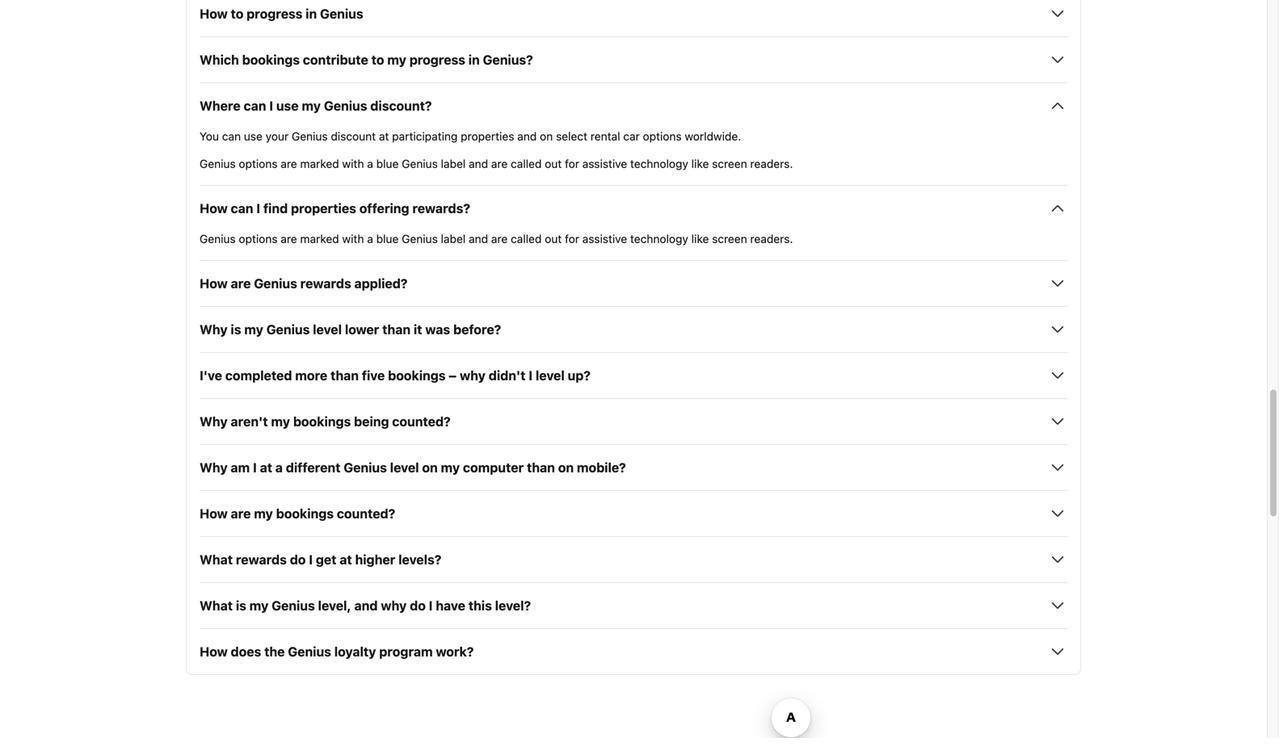 Task type: vqa. For each thing, say whether or not it's contained in the screenshot.
properties to the top
yes



Task type: describe. For each thing, give the bounding box(es) containing it.
2 blue from the top
[[376, 232, 399, 246]]

at inside why am i at a different genius level on my computer than on mobile? dropdown button
[[260, 460, 272, 476]]

why is my genius level lower than it was before?
[[200, 322, 501, 337]]

in inside which bookings contribute to my progress in genius? dropdown button
[[469, 52, 480, 67]]

2 screen from the top
[[712, 232, 747, 246]]

and down 'rewards?'
[[469, 232, 488, 246]]

my up the "completed"
[[244, 322, 263, 337]]

why for why am i at a different genius level on my computer than on mobile?
[[200, 460, 228, 476]]

2 with from the top
[[342, 232, 364, 246]]

what is my genius level, and why do i have this level?
[[200, 598, 531, 614]]

0 horizontal spatial on
[[422, 460, 438, 476]]

the
[[264, 645, 285, 660]]

my right aren't
[[271, 414, 290, 430]]

a inside dropdown button
[[275, 460, 283, 476]]

applied?
[[354, 276, 408, 291]]

am
[[231, 460, 250, 476]]

it
[[414, 322, 422, 337]]

is for what
[[236, 598, 246, 614]]

bookings left –
[[388, 368, 446, 383]]

and down you can use your genius discount at participating properties and on select rental car options worldwide.
[[469, 157, 488, 170]]

can for you
[[222, 130, 241, 143]]

which
[[200, 52, 239, 67]]

level?
[[495, 598, 531, 614]]

1 with from the top
[[342, 157, 364, 170]]

you can use your genius discount at participating properties and on select rental car options worldwide.
[[200, 130, 741, 143]]

why for why aren't my bookings being counted?
[[200, 414, 228, 430]]

i've completed more than five bookings – why didn't i level up? button
[[200, 366, 1068, 385]]

how are my bookings counted? button
[[200, 504, 1068, 524]]

car
[[624, 130, 640, 143]]

up?
[[568, 368, 591, 383]]

and inside what is my genius level, and why do i have this level? dropdown button
[[354, 598, 378, 614]]

1 readers. from the top
[[751, 157, 793, 170]]

0 horizontal spatial rewards
[[236, 552, 287, 568]]

five
[[362, 368, 385, 383]]

loyalty
[[334, 645, 376, 660]]

which bookings contribute to my progress in genius? button
[[200, 50, 1068, 69]]

worldwide.
[[685, 130, 741, 143]]

–
[[449, 368, 457, 383]]

didn't
[[489, 368, 526, 383]]

what rewards do i get at higher levels? button
[[200, 550, 1068, 570]]

why aren't my bookings being counted?
[[200, 414, 451, 430]]

work?
[[436, 645, 474, 660]]

have
[[436, 598, 466, 614]]

how for how to progress in genius
[[200, 6, 228, 21]]

how for how does the genius loyalty program work?
[[200, 645, 228, 660]]

discount?
[[370, 98, 432, 113]]

1 for from the top
[[565, 157, 580, 170]]

rewards?
[[413, 201, 470, 216]]

what for what rewards do i get at higher levels?
[[200, 552, 233, 568]]

2 label from the top
[[441, 232, 466, 246]]

discount
[[331, 130, 376, 143]]

can for how
[[231, 201, 253, 216]]

bookings down "how to progress in genius"
[[242, 52, 300, 67]]

my left computer
[[441, 460, 460, 476]]

where can i use my genius discount? button
[[200, 96, 1068, 115]]

different
[[286, 460, 341, 476]]

higher
[[355, 552, 396, 568]]

2 horizontal spatial at
[[379, 130, 389, 143]]

why am i at a different genius level on my computer than on mobile?
[[200, 460, 626, 476]]

2 out from the top
[[545, 232, 562, 246]]

2 like from the top
[[692, 232, 709, 246]]

how for how are genius rewards applied?
[[200, 276, 228, 291]]

1 horizontal spatial progress
[[410, 52, 466, 67]]

2 horizontal spatial on
[[558, 460, 574, 476]]

in inside how to progress in genius dropdown button
[[306, 6, 317, 21]]

is for why
[[231, 322, 241, 337]]

1 called from the top
[[511, 157, 542, 170]]

aren't
[[231, 414, 268, 430]]



Task type: locate. For each thing, give the bounding box(es) containing it.
2 vertical spatial at
[[340, 552, 352, 568]]

what is my genius level, and why do i have this level? button
[[200, 596, 1068, 616]]

why inside why aren't my bookings being counted? dropdown button
[[200, 414, 228, 430]]

1 what from the top
[[200, 552, 233, 568]]

bookings up 'different'
[[293, 414, 351, 430]]

for
[[565, 157, 580, 170], [565, 232, 580, 246]]

use left your
[[244, 130, 263, 143]]

1 horizontal spatial properties
[[461, 130, 514, 143]]

0 vertical spatial at
[[379, 130, 389, 143]]

why up i've
[[200, 322, 228, 337]]

i right am
[[253, 460, 257, 476]]

0 vertical spatial technology
[[631, 157, 689, 170]]

do inside dropdown button
[[410, 598, 426, 614]]

use up your
[[276, 98, 299, 113]]

my
[[387, 52, 407, 67], [302, 98, 321, 113], [244, 322, 263, 337], [271, 414, 290, 430], [441, 460, 460, 476], [254, 506, 273, 522], [250, 598, 269, 614]]

why is my genius level lower than it was before? button
[[200, 320, 1068, 339]]

how for how can i find properties offering rewards?
[[200, 201, 228, 216]]

why inside dropdown button
[[381, 598, 407, 614]]

1 vertical spatial do
[[410, 598, 426, 614]]

3 how from the top
[[200, 276, 228, 291]]

how to progress in genius button
[[200, 4, 1068, 23]]

0 vertical spatial do
[[290, 552, 306, 568]]

use inside "where can i use my genius discount?" dropdown button
[[276, 98, 299, 113]]

is
[[231, 322, 241, 337], [236, 598, 246, 614]]

level inside i've completed more than five bookings – why didn't i level up? dropdown button
[[536, 368, 565, 383]]

0 horizontal spatial than
[[331, 368, 359, 383]]

options right the car at the top of page
[[643, 130, 682, 143]]

2 vertical spatial why
[[200, 460, 228, 476]]

for down how can i find properties offering rewards? dropdown button
[[565, 232, 580, 246]]

0 vertical spatial marked
[[300, 157, 339, 170]]

1 vertical spatial counted?
[[337, 506, 395, 522]]

counted? up the why am i at a different genius level on my computer than on mobile?
[[392, 414, 451, 430]]

to right the contribute
[[372, 52, 384, 67]]

1 vertical spatial in
[[469, 52, 480, 67]]

1 screen from the top
[[712, 157, 747, 170]]

how can i find properties offering rewards?
[[200, 201, 470, 216]]

2 called from the top
[[511, 232, 542, 246]]

1 vertical spatial why
[[381, 598, 407, 614]]

1 vertical spatial what
[[200, 598, 233, 614]]

1 vertical spatial options
[[239, 157, 278, 170]]

i left have
[[429, 598, 433, 614]]

i inside why am i at a different genius level on my computer than on mobile? dropdown button
[[253, 460, 257, 476]]

i left find
[[256, 201, 260, 216]]

1 horizontal spatial on
[[540, 130, 553, 143]]

how
[[200, 6, 228, 21], [200, 201, 228, 216], [200, 276, 228, 291], [200, 506, 228, 522], [200, 645, 228, 660]]

1 vertical spatial readers.
[[751, 232, 793, 246]]

i right didn't
[[529, 368, 533, 383]]

why inside why is my genius level lower than it was before? dropdown button
[[200, 322, 228, 337]]

do
[[290, 552, 306, 568], [410, 598, 426, 614]]

than
[[382, 322, 411, 337], [331, 368, 359, 383], [527, 460, 555, 476]]

1 technology from the top
[[631, 157, 689, 170]]

your
[[266, 130, 289, 143]]

program
[[379, 645, 433, 660]]

1 vertical spatial progress
[[410, 52, 466, 67]]

to
[[231, 6, 244, 21], [372, 52, 384, 67]]

4 how from the top
[[200, 506, 228, 522]]

0 vertical spatial called
[[511, 157, 542, 170]]

0 vertical spatial options
[[643, 130, 682, 143]]

5 how from the top
[[200, 645, 228, 660]]

how are genius rewards applied?
[[200, 276, 408, 291]]

i inside "what rewards do i get at higher levels?" dropdown button
[[309, 552, 313, 568]]

1 assistive from the top
[[583, 157, 627, 170]]

0 vertical spatial is
[[231, 322, 241, 337]]

what inside dropdown button
[[200, 552, 233, 568]]

0 vertical spatial counted?
[[392, 414, 451, 430]]

do inside dropdown button
[[290, 552, 306, 568]]

a down discount
[[367, 157, 373, 170]]

rental
[[591, 130, 620, 143]]

with
[[342, 157, 364, 170], [342, 232, 364, 246]]

readers.
[[751, 157, 793, 170], [751, 232, 793, 246]]

level,
[[318, 598, 351, 614]]

1 vertical spatial at
[[260, 460, 272, 476]]

0 horizontal spatial level
[[313, 322, 342, 337]]

1 vertical spatial technology
[[631, 232, 689, 246]]

my down the contribute
[[302, 98, 321, 113]]

than left it
[[382, 322, 411, 337]]

1 horizontal spatial rewards
[[300, 276, 351, 291]]

is up the does
[[236, 598, 246, 614]]

like
[[692, 157, 709, 170], [692, 232, 709, 246]]

at right am
[[260, 460, 272, 476]]

on left mobile?
[[558, 460, 574, 476]]

0 vertical spatial why
[[460, 368, 486, 383]]

1 vertical spatial like
[[692, 232, 709, 246]]

i've completed more than five bookings – why didn't i level up?
[[200, 368, 591, 383]]

do left have
[[410, 598, 426, 614]]

1 why from the top
[[200, 322, 228, 337]]

label
[[441, 157, 466, 170], [441, 232, 466, 246]]

why inside why am i at a different genius level on my computer than on mobile? dropdown button
[[200, 460, 228, 476]]

2 vertical spatial a
[[275, 460, 283, 476]]

for down select
[[565, 157, 580, 170]]

what inside dropdown button
[[200, 598, 233, 614]]

genius options are marked with a blue genius label and are called out for assistive technology like screen readers. down you can use your genius discount at participating properties and on select rental car options worldwide.
[[200, 157, 793, 170]]

level inside why am i at a different genius level on my computer than on mobile? dropdown button
[[390, 460, 419, 476]]

1 horizontal spatial use
[[276, 98, 299, 113]]

you
[[200, 130, 219, 143]]

my up discount?
[[387, 52, 407, 67]]

1 horizontal spatial do
[[410, 598, 426, 614]]

0 vertical spatial can
[[244, 98, 266, 113]]

1 horizontal spatial level
[[390, 460, 419, 476]]

contribute
[[303, 52, 368, 67]]

0 horizontal spatial progress
[[247, 6, 303, 21]]

genius
[[320, 6, 363, 21], [324, 98, 367, 113], [292, 130, 328, 143], [200, 157, 236, 170], [402, 157, 438, 170], [200, 232, 236, 246], [402, 232, 438, 246], [254, 276, 297, 291], [267, 322, 310, 337], [344, 460, 387, 476], [272, 598, 315, 614], [288, 645, 331, 660]]

rewards up why is my genius level lower than it was before?
[[300, 276, 351, 291]]

1 label from the top
[[441, 157, 466, 170]]

on
[[540, 130, 553, 143], [422, 460, 438, 476], [558, 460, 574, 476]]

1 vertical spatial can
[[222, 130, 241, 143]]

in left genius?
[[469, 52, 480, 67]]

can for where
[[244, 98, 266, 113]]

do left get
[[290, 552, 306, 568]]

why right –
[[460, 368, 486, 383]]

are
[[281, 157, 297, 170], [491, 157, 508, 170], [281, 232, 297, 246], [491, 232, 508, 246], [231, 276, 251, 291], [231, 506, 251, 522]]

options
[[643, 130, 682, 143], [239, 157, 278, 170], [239, 232, 278, 246]]

1 how from the top
[[200, 6, 228, 21]]

1 horizontal spatial why
[[460, 368, 486, 383]]

0 horizontal spatial do
[[290, 552, 306, 568]]

genius?
[[483, 52, 533, 67]]

2 why from the top
[[200, 414, 228, 430]]

2 genius options are marked with a blue genius label and are called out for assistive technology like screen readers. from the top
[[200, 232, 793, 246]]

2 what from the top
[[200, 598, 233, 614]]

1 vertical spatial genius options are marked with a blue genius label and are called out for assistive technology like screen readers.
[[200, 232, 793, 246]]

what for what is my genius level, and why do i have this level?
[[200, 598, 233, 614]]

1 vertical spatial than
[[331, 368, 359, 383]]

assistive down rental
[[583, 157, 627, 170]]

i've
[[200, 368, 222, 383]]

i up your
[[269, 98, 273, 113]]

at right get
[[340, 552, 352, 568]]

assistive
[[583, 157, 627, 170], [583, 232, 627, 246]]

why am i at a different genius level on my computer than on mobile? button
[[200, 458, 1068, 478]]

1 vertical spatial properties
[[291, 201, 356, 216]]

blue
[[376, 157, 399, 170], [376, 232, 399, 246]]

2 vertical spatial can
[[231, 201, 253, 216]]

0 vertical spatial label
[[441, 157, 466, 170]]

on left select
[[540, 130, 553, 143]]

0 vertical spatial level
[[313, 322, 342, 337]]

screen
[[712, 157, 747, 170], [712, 232, 747, 246]]

at
[[379, 130, 389, 143], [260, 460, 272, 476], [340, 552, 352, 568]]

2 readers. from the top
[[751, 232, 793, 246]]

0 vertical spatial with
[[342, 157, 364, 170]]

0 vertical spatial why
[[200, 322, 228, 337]]

options down find
[[239, 232, 278, 246]]

3 why from the top
[[200, 460, 228, 476]]

i inside i've completed more than five bookings – why didn't i level up? dropdown button
[[529, 368, 533, 383]]

i inside how can i find properties offering rewards? dropdown button
[[256, 201, 260, 216]]

where can i use my genius discount?
[[200, 98, 432, 113]]

0 horizontal spatial in
[[306, 6, 317, 21]]

options down your
[[239, 157, 278, 170]]

what rewards do i get at higher levels?
[[200, 552, 442, 568]]

can left find
[[231, 201, 253, 216]]

a down 'offering'
[[367, 232, 373, 246]]

genius options are marked with a blue genius label and are called out for assistive technology like screen readers. down 'rewards?'
[[200, 232, 793, 246]]

1 horizontal spatial at
[[340, 552, 352, 568]]

0 vertical spatial blue
[[376, 157, 399, 170]]

in up the contribute
[[306, 6, 317, 21]]

which bookings contribute to my progress in genius?
[[200, 52, 533, 67]]

i inside what is my genius level, and why do i have this level? dropdown button
[[429, 598, 433, 614]]

why
[[200, 322, 228, 337], [200, 414, 228, 430], [200, 460, 228, 476]]

1 horizontal spatial than
[[382, 322, 411, 337]]

2 vertical spatial level
[[390, 460, 419, 476]]

get
[[316, 552, 337, 568]]

technology
[[631, 157, 689, 170], [631, 232, 689, 246]]

is up the "completed"
[[231, 322, 241, 337]]

0 vertical spatial use
[[276, 98, 299, 113]]

0 horizontal spatial why
[[381, 598, 407, 614]]

0 vertical spatial in
[[306, 6, 317, 21]]

levels?
[[399, 552, 442, 568]]

properties inside dropdown button
[[291, 201, 356, 216]]

1 vertical spatial rewards
[[236, 552, 287, 568]]

1 vertical spatial label
[[441, 232, 466, 246]]

like down how can i find properties offering rewards? dropdown button
[[692, 232, 709, 246]]

why left am
[[200, 460, 228, 476]]

0 vertical spatial progress
[[247, 6, 303, 21]]

where
[[200, 98, 241, 113]]

0 vertical spatial for
[[565, 157, 580, 170]]

i inside "where can i use my genius discount?" dropdown button
[[269, 98, 273, 113]]

2 assistive from the top
[[583, 232, 627, 246]]

0 horizontal spatial at
[[260, 460, 272, 476]]

0 horizontal spatial to
[[231, 6, 244, 21]]

1 out from the top
[[545, 157, 562, 170]]

0 horizontal spatial use
[[244, 130, 263, 143]]

1 vertical spatial use
[[244, 130, 263, 143]]

2 technology from the top
[[631, 232, 689, 246]]

properties right find
[[291, 201, 356, 216]]

why for why is my genius level lower than it was before?
[[200, 322, 228, 337]]

technology down the car at the top of page
[[631, 157, 689, 170]]

0 horizontal spatial properties
[[291, 201, 356, 216]]

a
[[367, 157, 373, 170], [367, 232, 373, 246], [275, 460, 283, 476]]

assistive down how can i find properties offering rewards? dropdown button
[[583, 232, 627, 246]]

1 horizontal spatial to
[[372, 52, 384, 67]]

bookings down 'different'
[[276, 506, 334, 522]]

1 vertical spatial called
[[511, 232, 542, 246]]

why up program
[[381, 598, 407, 614]]

how to progress in genius
[[200, 6, 363, 21]]

1 vertical spatial assistive
[[583, 232, 627, 246]]

than inside dropdown button
[[331, 368, 359, 383]]

like down worldwide.
[[692, 157, 709, 170]]

called
[[511, 157, 542, 170], [511, 232, 542, 246]]

how are my bookings counted?
[[200, 506, 395, 522]]

rewards down the how are my bookings counted?
[[236, 552, 287, 568]]

0 vertical spatial out
[[545, 157, 562, 170]]

0 vertical spatial screen
[[712, 157, 747, 170]]

1 vertical spatial out
[[545, 232, 562, 246]]

before?
[[453, 322, 501, 337]]

offering
[[359, 201, 409, 216]]

1 vertical spatial a
[[367, 232, 373, 246]]

more
[[295, 368, 328, 383]]

how does the genius loyalty program work? button
[[200, 643, 1068, 662]]

label down 'rewards?'
[[441, 232, 466, 246]]

with down how can i find properties offering rewards? at the top
[[342, 232, 364, 246]]

1 blue from the top
[[376, 157, 399, 170]]

and left select
[[518, 130, 537, 143]]

1 vertical spatial why
[[200, 414, 228, 430]]

0 vertical spatial what
[[200, 552, 233, 568]]

computer
[[463, 460, 524, 476]]

properties
[[461, 130, 514, 143], [291, 201, 356, 216]]

my up the does
[[250, 598, 269, 614]]

0 vertical spatial a
[[367, 157, 373, 170]]

than right computer
[[527, 460, 555, 476]]

why inside dropdown button
[[460, 368, 486, 383]]

0 vertical spatial readers.
[[751, 157, 793, 170]]

1 vertical spatial with
[[342, 232, 364, 246]]

completed
[[225, 368, 292, 383]]

how are genius rewards applied? button
[[200, 274, 1068, 293]]

how does the genius loyalty program work?
[[200, 645, 474, 660]]

out
[[545, 157, 562, 170], [545, 232, 562, 246]]

1 vertical spatial to
[[372, 52, 384, 67]]

level inside why is my genius level lower than it was before? dropdown button
[[313, 322, 342, 337]]

was
[[425, 322, 450, 337]]

1 vertical spatial marked
[[300, 232, 339, 246]]

0 vertical spatial to
[[231, 6, 244, 21]]

0 vertical spatial like
[[692, 157, 709, 170]]

1 like from the top
[[692, 157, 709, 170]]

in
[[306, 6, 317, 21], [469, 52, 480, 67]]

than left five
[[331, 368, 359, 383]]

how for how are my bookings counted?
[[200, 506, 228, 522]]

0 vertical spatial properties
[[461, 130, 514, 143]]

1 vertical spatial blue
[[376, 232, 399, 246]]

my up the what rewards do i get at higher levels?
[[254, 506, 273, 522]]

rewards
[[300, 276, 351, 291], [236, 552, 287, 568]]

0 vertical spatial rewards
[[300, 276, 351, 291]]

select
[[556, 130, 588, 143]]

1 marked from the top
[[300, 157, 339, 170]]

this
[[469, 598, 492, 614]]

a left 'different'
[[275, 460, 283, 476]]

2 how from the top
[[200, 201, 228, 216]]

to up which
[[231, 6, 244, 21]]

blue up 'offering'
[[376, 157, 399, 170]]

1 vertical spatial is
[[236, 598, 246, 614]]

1 horizontal spatial in
[[469, 52, 480, 67]]

being
[[354, 414, 389, 430]]

at right discount
[[379, 130, 389, 143]]

0 vertical spatial genius options are marked with a blue genius label and are called out for assistive technology like screen readers.
[[200, 157, 793, 170]]

does
[[231, 645, 261, 660]]

how can i find properties offering rewards? button
[[200, 199, 1068, 218]]

can right you
[[222, 130, 241, 143]]

with down discount
[[342, 157, 364, 170]]

1 vertical spatial for
[[565, 232, 580, 246]]

2 for from the top
[[565, 232, 580, 246]]

1 genius options are marked with a blue genius label and are called out for assistive technology like screen readers. from the top
[[200, 157, 793, 170]]

level
[[313, 322, 342, 337], [536, 368, 565, 383], [390, 460, 419, 476]]

mobile?
[[577, 460, 626, 476]]

what
[[200, 552, 233, 568], [200, 598, 233, 614]]

and
[[518, 130, 537, 143], [469, 157, 488, 170], [469, 232, 488, 246], [354, 598, 378, 614]]

properties right the participating
[[461, 130, 514, 143]]

participating
[[392, 130, 458, 143]]

on left computer
[[422, 460, 438, 476]]

use
[[276, 98, 299, 113], [244, 130, 263, 143]]

lower
[[345, 322, 379, 337]]

label down you can use your genius discount at participating properties and on select rental car options worldwide.
[[441, 157, 466, 170]]

0 vertical spatial assistive
[[583, 157, 627, 170]]

counted?
[[392, 414, 451, 430], [337, 506, 395, 522]]

at inside "what rewards do i get at higher levels?" dropdown button
[[340, 552, 352, 568]]

2 marked from the top
[[300, 232, 339, 246]]

can right 'where'
[[244, 98, 266, 113]]

genius options are marked with a blue genius label and are called out for assistive technology like screen readers.
[[200, 157, 793, 170], [200, 232, 793, 246]]

find
[[263, 201, 288, 216]]

i left get
[[309, 552, 313, 568]]

marked down discount
[[300, 157, 339, 170]]

blue down 'offering'
[[376, 232, 399, 246]]

bookings
[[242, 52, 300, 67], [388, 368, 446, 383], [293, 414, 351, 430], [276, 506, 334, 522]]

2 vertical spatial than
[[527, 460, 555, 476]]

counted? up "higher"
[[337, 506, 395, 522]]

2 horizontal spatial than
[[527, 460, 555, 476]]

0 vertical spatial than
[[382, 322, 411, 337]]

2 vertical spatial options
[[239, 232, 278, 246]]

why left aren't
[[200, 414, 228, 430]]

2 horizontal spatial level
[[536, 368, 565, 383]]

1 vertical spatial level
[[536, 368, 565, 383]]

technology down how can i find properties offering rewards? dropdown button
[[631, 232, 689, 246]]

why aren't my bookings being counted? button
[[200, 412, 1068, 432]]

marked down how can i find properties offering rewards? at the top
[[300, 232, 339, 246]]

and right level,
[[354, 598, 378, 614]]

1 vertical spatial screen
[[712, 232, 747, 246]]



